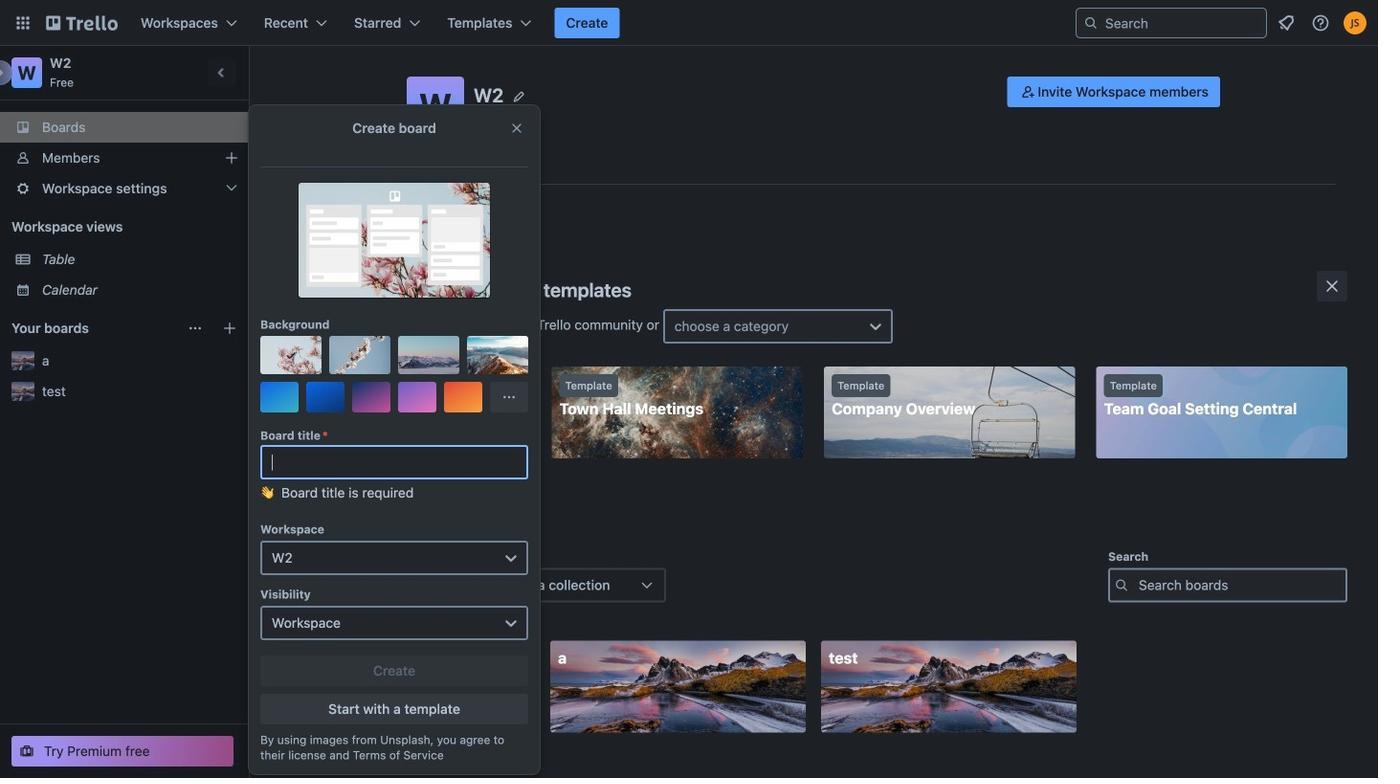 Task type: vqa. For each thing, say whether or not it's contained in the screenshot.
Search boards text box
yes



Task type: describe. For each thing, give the bounding box(es) containing it.
Search boards text field
[[1108, 568, 1347, 602]]

open information menu image
[[1311, 13, 1330, 33]]

sm image
[[1019, 82, 1038, 101]]

0 notifications image
[[1275, 11, 1298, 34]]

add board image
[[222, 321, 237, 336]]

Search field
[[1099, 10, 1266, 36]]

workspace navigation collapse icon image
[[209, 59, 235, 86]]

search image
[[1083, 15, 1099, 31]]



Task type: locate. For each thing, give the bounding box(es) containing it.
primary element
[[0, 0, 1378, 46]]

your boards with 2 items element
[[11, 317, 178, 340]]

custom image image
[[283, 347, 299, 363]]

close popover image
[[509, 121, 524, 136]]

john smith (johnsmith38824343) image
[[1344, 11, 1367, 34]]

None text field
[[260, 445, 528, 479]]

back to home image
[[46, 8, 118, 38]]

wave image
[[260, 483, 274, 510]]



